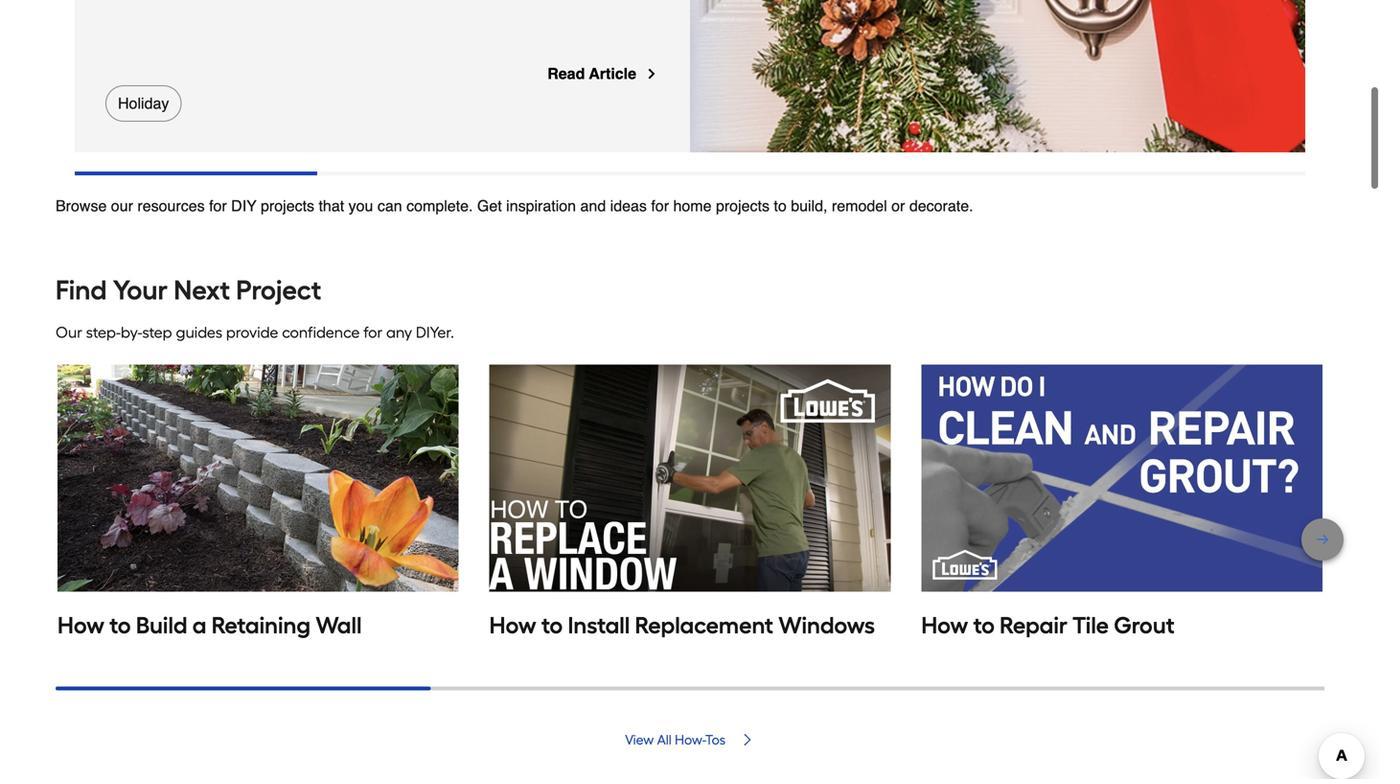 Task type: vqa. For each thing, say whether or not it's contained in the screenshot.
( 2203 )
no



Task type: describe. For each thing, give the bounding box(es) containing it.
or
[[892, 197, 905, 215]]

our step-by-step guides provide confidence for any diyer.
[[56, 324, 454, 342]]

you
[[349, 197, 373, 215]]

remodel
[[832, 197, 887, 215]]

can
[[378, 197, 402, 215]]

chevron right image
[[740, 732, 755, 748]]

how for how to build a retaining wall
[[58, 612, 104, 639]]

holiday link
[[105, 85, 182, 122]]

any
[[386, 324, 412, 342]]

1 horizontal spatial for
[[364, 324, 383, 342]]

read article link
[[548, 62, 659, 85]]

tos
[[705, 732, 726, 748]]

that
[[319, 197, 344, 215]]

install
[[568, 612, 630, 639]]

grout
[[1114, 612, 1175, 639]]

find
[[56, 274, 107, 306]]

0 horizontal spatial for
[[209, 197, 227, 215]]

view
[[625, 732, 654, 748]]

to for how to build a retaining wall
[[110, 612, 131, 639]]

how for how to repair tile grout
[[921, 612, 968, 639]]

wall
[[316, 612, 362, 639]]

decorate.
[[909, 197, 973, 215]]

browse our resources for diy projects that you can complete. get inspiration and ideas for home projects to build, remodel or decorate.
[[56, 197, 973, 215]]

next
[[174, 274, 230, 306]]

resources
[[137, 197, 205, 215]]

how for how to install replacement windows
[[490, 612, 536, 639]]

diyer.
[[416, 324, 454, 342]]

how to install replacement windows link
[[490, 365, 891, 641]]

inspiration
[[506, 197, 576, 215]]

a snowy evergreen wreath with pinecones, apples, berries and an offset red bow on a white door. image
[[690, 0, 1306, 152]]

how to build a retaining wall link
[[58, 365, 459, 641]]

step
[[142, 324, 172, 342]]

2 horizontal spatial for
[[651, 197, 669, 215]]

view all how-tos
[[625, 732, 726, 748]]

windows
[[779, 612, 875, 639]]



Task type: locate. For each thing, give the bounding box(es) containing it.
how to build a retaining wall
[[58, 612, 362, 639]]

projects right diy
[[261, 197, 314, 215]]

how left install
[[490, 612, 536, 639]]

for right ideas
[[651, 197, 669, 215]]

1 horizontal spatial how
[[490, 612, 536, 639]]

to left 'build,'
[[774, 197, 787, 215]]

replacement
[[635, 612, 774, 639]]

chevron right image
[[644, 66, 659, 81]]

article
[[589, 65, 636, 82]]

ideas
[[610, 197, 647, 215]]

how to repair tile grout
[[921, 612, 1175, 639]]

0 horizontal spatial projects
[[261, 197, 314, 215]]

to left build
[[110, 612, 131, 639]]

how
[[58, 612, 104, 639], [490, 612, 536, 639], [921, 612, 968, 639]]

how left build
[[58, 612, 104, 639]]

to left install
[[542, 612, 563, 639]]

and
[[580, 197, 606, 215]]

to left the repair
[[974, 612, 995, 639]]

how inside how to install replacement windows link
[[490, 612, 536, 639]]

confidence
[[282, 324, 360, 342]]

retaining
[[212, 612, 311, 639]]

1 horizontal spatial projects
[[716, 197, 770, 215]]

how to install replacement windows
[[490, 612, 875, 639]]

how-
[[675, 732, 705, 748]]

to for how to repair tile grout
[[974, 612, 995, 639]]

provide
[[226, 324, 278, 342]]

1 how from the left
[[58, 612, 104, 639]]

all
[[657, 732, 672, 748]]

build
[[136, 612, 187, 639]]

projects
[[261, 197, 314, 215], [716, 197, 770, 215]]

view all how-tos link
[[56, 732, 1325, 748]]

for
[[209, 197, 227, 215], [651, 197, 669, 215], [364, 324, 383, 342]]

how inside how to repair tile grout link
[[921, 612, 968, 639]]

how inside how to build a retaining wall link
[[58, 612, 104, 639]]

how to repair tile grout link
[[921, 365, 1323, 641]]

by-
[[121, 324, 142, 342]]

2 horizontal spatial how
[[921, 612, 968, 639]]

how left the repair
[[921, 612, 968, 639]]

home
[[673, 197, 712, 215]]

for left any
[[364, 324, 383, 342]]

guides
[[176, 324, 222, 342]]

find your next project heading
[[56, 271, 1325, 310]]

our
[[111, 197, 133, 215]]

scrollbar
[[75, 172, 317, 175]]

tile
[[1073, 612, 1109, 639]]

read
[[548, 65, 585, 82]]

browse
[[56, 197, 107, 215]]

for left diy
[[209, 197, 227, 215]]

to for how to install replacement windows
[[542, 612, 563, 639]]

projects right home
[[716, 197, 770, 215]]

build,
[[791, 197, 828, 215]]

to
[[774, 197, 787, 215], [110, 612, 131, 639], [542, 612, 563, 639], [974, 612, 995, 639]]

step-
[[86, 324, 121, 342]]

find your next project
[[56, 274, 321, 306]]

diy
[[231, 197, 257, 215]]

our
[[56, 324, 82, 342]]

read article
[[548, 65, 636, 82]]

complete.
[[407, 197, 473, 215]]

0 horizontal spatial how
[[58, 612, 104, 639]]

2 how from the left
[[490, 612, 536, 639]]

project
[[236, 274, 321, 306]]

1 projects from the left
[[261, 197, 314, 215]]

2 projects from the left
[[716, 197, 770, 215]]

your
[[113, 274, 168, 306]]

a
[[192, 612, 207, 639]]

repair
[[1000, 612, 1068, 639]]

get
[[477, 197, 502, 215]]

3 how from the left
[[921, 612, 968, 639]]

holiday
[[118, 94, 169, 112]]



